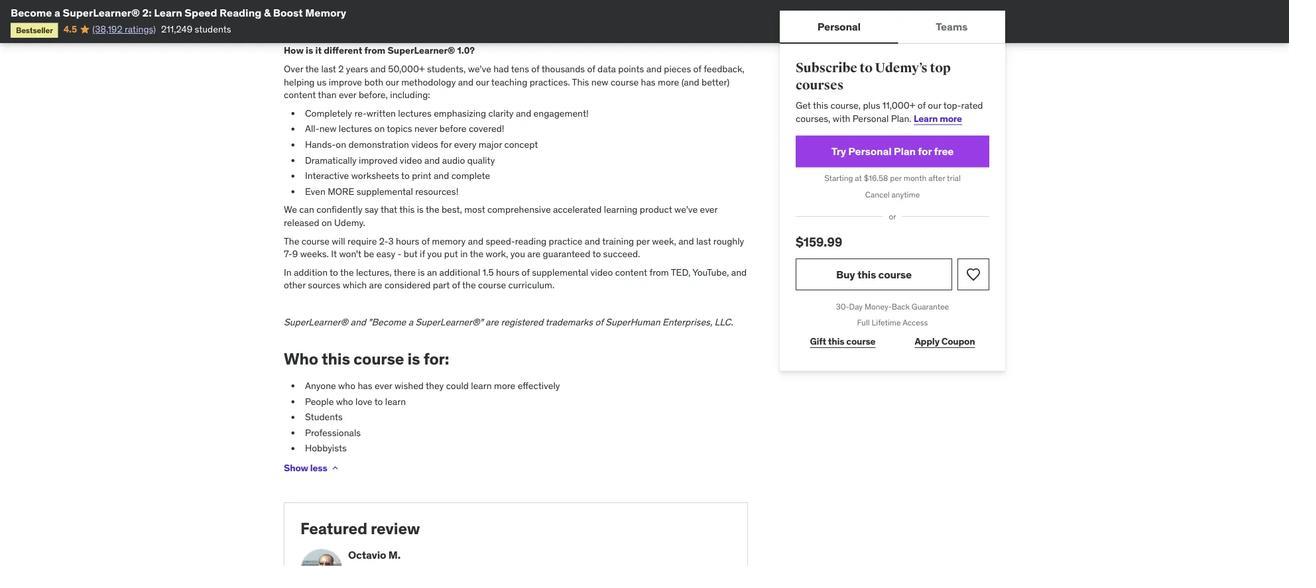 Task type: vqa. For each thing, say whether or not it's contained in the screenshot.
Goods and Services Tax
no



Task type: describe. For each thing, give the bounding box(es) containing it.
11,000+
[[883, 99, 916, 111]]

1 horizontal spatial from
[[650, 266, 669, 278]]

will
[[332, 235, 345, 247]]

of right tens
[[532, 63, 540, 75]]

this inside "how is it different from superlearner® 1.0? over the last 2 years and 50,000+ students, we've had tens of thousands of data points and pieces of feedback, helping us improve both our methodology and our teaching practices. this new course has more (and better) content than ever before, including: completely re-written lectures emphasizing clarity and engagement! all-new lectures on topics never before covered! hands-on demonstration videos for every major concept dramatically improved video and audio quality interactive worksheets to print and complete even more supplemental resources! we can confidently say that this is the best, most comprehensive accelerated learning product we've ever released on udemy. the course will require 2-3 hours of memory and speed-reading practice and training per week, and last roughly 7-9 weeks. it won't be easy - but if you put in the work, you are guaranteed to succeed. in addition to the lectures, there is an additional 1.5 hours of supplemental video content from ted, youtube, and other sources which are considered part of the course curriculum."
[[399, 204, 415, 216]]

of inside get this course, plus 11,000+ of our top-rated courses, with personal plan.
[[918, 99, 926, 111]]

that
[[381, 204, 397, 216]]

course,
[[831, 99, 861, 111]]

and left speed-
[[468, 235, 484, 247]]

and left training
[[585, 235, 600, 247]]

2 horizontal spatial are
[[528, 248, 541, 260]]

how
[[284, 45, 304, 57]]

guaranteed
[[543, 248, 591, 260]]

better)
[[702, 76, 730, 88]]

0 horizontal spatial new
[[320, 123, 337, 135]]

0 vertical spatial hours
[[396, 235, 419, 247]]

in
[[460, 248, 468, 260]]

sources
[[308, 279, 341, 291]]

can
[[299, 204, 314, 216]]

$16.58
[[864, 173, 888, 183]]

1 horizontal spatial supplemental
[[532, 266, 589, 278]]

personal inside button
[[818, 20, 861, 33]]

us
[[317, 76, 327, 88]]

0 horizontal spatial on
[[322, 217, 332, 229]]

it
[[315, 45, 322, 57]]

1 vertical spatial hours
[[496, 266, 520, 278]]

work,
[[486, 248, 508, 260]]

back
[[892, 301, 910, 312]]

and right week,
[[679, 235, 694, 247]]

gift
[[810, 336, 826, 348]]

resources!
[[415, 185, 459, 197]]

be
[[364, 248, 374, 260]]

featured
[[300, 519, 367, 539]]

course down 1.5
[[478, 279, 506, 291]]

more inside "how is it different from superlearner® 1.0? over the last 2 years and 50,000+ students, we've had tens of thousands of data points and pieces of feedback, helping us improve both our methodology and our teaching practices. this new course has more (and better) content than ever before, including: completely re-written lectures emphasizing clarity and engagement! all-new lectures on topics never before covered! hands-on demonstration videos for every major concept dramatically improved video and audio quality interactive worksheets to print and complete even more supplemental resources! we can confidently say that this is the best, most comprehensive accelerated learning product we've ever released on udemy. the course will require 2-3 hours of memory and speed-reading practice and training per week, and last roughly 7-9 weeks. it won't be easy - but if you put in the work, you are guaranteed to succeed. in addition to the lectures, there is an additional 1.5 hours of supplemental video content from ted, youtube, and other sources which are considered part of the course curriculum."
[[658, 76, 679, 88]]

released
[[284, 217, 319, 229]]

but
[[404, 248, 418, 260]]

methodology
[[401, 76, 456, 88]]

0 vertical spatial supplemental
[[357, 185, 413, 197]]

memory
[[305, 6, 346, 19]]

0 vertical spatial learn
[[471, 380, 492, 392]]

years
[[346, 63, 368, 75]]

show less
[[284, 462, 327, 474]]

top-
[[944, 99, 962, 111]]

addition
[[294, 266, 328, 278]]

2 you from the left
[[511, 248, 525, 260]]

reading
[[220, 6, 262, 19]]

it
[[331, 248, 337, 260]]

major
[[479, 138, 502, 150]]

completely
[[305, 107, 352, 119]]

0 horizontal spatial we've
[[468, 63, 491, 75]]

registered
[[501, 316, 544, 328]]

course down points at the left of the page
[[611, 76, 639, 88]]

superhuman
[[606, 316, 660, 328]]

1 horizontal spatial video
[[591, 266, 613, 278]]

the up 'which'
[[340, 266, 354, 278]]

had
[[494, 63, 509, 75]]

anytime
[[892, 190, 920, 200]]

apply coupon
[[915, 336, 975, 348]]

additional
[[439, 266, 480, 278]]

worksheets
[[351, 170, 399, 182]]

1 vertical spatial last
[[696, 235, 711, 247]]

subscribe
[[796, 60, 858, 76]]

2 vertical spatial superlearner®
[[284, 316, 348, 328]]

and right points at the left of the page
[[647, 63, 662, 75]]

2:
[[142, 6, 152, 19]]

course down full
[[847, 336, 876, 348]]

udemy.
[[334, 217, 365, 229]]

hands-
[[305, 138, 336, 150]]

anyone
[[305, 380, 336, 392]]

part
[[433, 279, 450, 291]]

this for buy this course
[[858, 268, 876, 281]]

ever inside anyone who has ever wished they could learn more effectively people who love to learn students professionals hobbyists
[[375, 380, 392, 392]]

1 you from the left
[[427, 248, 442, 260]]

1 horizontal spatial lectures
[[398, 107, 432, 119]]

and left "become
[[351, 316, 366, 328]]

tab list containing personal
[[780, 11, 1006, 44]]

try
[[832, 145, 846, 158]]

1 vertical spatial who
[[336, 396, 353, 407]]

is down resources!
[[417, 204, 424, 216]]

training
[[602, 235, 634, 247]]

rated
[[962, 99, 983, 111]]

both
[[364, 76, 383, 88]]

most
[[464, 204, 485, 216]]

octavio m.
[[348, 549, 401, 562]]

and right clarity
[[516, 107, 532, 119]]

0 horizontal spatial last
[[321, 63, 336, 75]]

plan
[[894, 145, 916, 158]]

buy this course button
[[796, 259, 953, 290]]

lectures,
[[356, 266, 392, 278]]

a for become a superlearner™ 1.0,
[[688, 0, 693, 12]]

put
[[444, 248, 458, 260]]

superlearner® inside "how is it different from superlearner® 1.0? over the last 2 years and 50,000+ students, we've had tens of thousands of data points and pieces of feedback, helping us improve both our methodology and our teaching practices. this new course has more (and better) content than ever before, including: completely re-written lectures emphasizing clarity and engagement! all-new lectures on topics never before covered! hands-on demonstration videos for every major concept dramatically improved video and audio quality interactive worksheets to print and complete even more supplemental resources! we can confidently say that this is the best, most comprehensive accelerated learning product we've ever released on udemy. the course will require 2-3 hours of memory and speed-reading practice and training per week, and last roughly 7-9 weeks. it won't be easy - but if you put in the work, you are guaranteed to succeed. in addition to the lectures, there is an additional 1.5 hours of supplemental video content from ted, youtube, and other sources which are considered part of the course curriculum."
[[388, 45, 455, 57]]

every
[[454, 138, 477, 150]]

0 vertical spatial who
[[338, 380, 356, 392]]

free
[[934, 145, 954, 158]]

buy this course
[[836, 268, 912, 281]]

of up curriculum. at left
[[522, 266, 530, 278]]

the right in
[[470, 248, 484, 260]]

this for get this course, plus 11,000+ of our top-rated courses, with personal plan.
[[813, 99, 829, 111]]

bestseller
[[16, 25, 53, 35]]

1 vertical spatial learn
[[385, 396, 406, 407]]

this
[[572, 76, 589, 88]]

lifetime
[[872, 318, 901, 328]]

is left for:
[[408, 349, 420, 369]]

after
[[929, 173, 946, 183]]

day
[[849, 301, 863, 312]]

show
[[284, 462, 308, 474]]

more inside anyone who has ever wished they could learn more effectively people who love to learn students professionals hobbyists
[[494, 380, 516, 392]]

weeks.
[[300, 248, 329, 260]]

0 horizontal spatial are
[[369, 279, 382, 291]]

1 horizontal spatial learn
[[914, 112, 938, 124]]

the down resources!
[[426, 204, 440, 216]]

octavio
[[348, 549, 386, 562]]

superlearner™
[[284, 13, 349, 25]]

demonstration
[[349, 138, 409, 150]]

personal inside get this course, plus 11,000+ of our top-rated courses, with personal plan.
[[853, 112, 889, 124]]

2 vertical spatial personal
[[849, 145, 892, 158]]

2 horizontal spatial on
[[374, 123, 385, 135]]

students,
[[427, 63, 466, 75]]

speed-
[[486, 235, 515, 247]]

for inside "how is it different from superlearner® 1.0? over the last 2 years and 50,000+ students, we've had tens of thousands of data points and pieces of feedback, helping us improve both our methodology and our teaching practices. this new course has more (and better) content than ever before, including: completely re-written lectures emphasizing clarity and engagement! all-new lectures on topics never before covered! hands-on demonstration videos for every major concept dramatically improved video and audio quality interactive worksheets to print and complete even more supplemental resources! we can confidently say that this is the best, most comprehensive accelerated learning product we've ever released on udemy. the course will require 2-3 hours of memory and speed-reading practice and training per week, and last roughly 7-9 weeks. it won't be easy - but if you put in the work, you are guaranteed to succeed. in addition to the lectures, there is an additional 1.5 hours of supplemental video content from ted, youtube, and other sources which are considered part of the course curriculum."
[[441, 138, 452, 150]]

or
[[889, 211, 897, 222]]

to inside anyone who has ever wished they could learn more effectively people who love to learn students professionals hobbyists
[[375, 396, 383, 407]]

course inside button
[[879, 268, 912, 281]]

is left an in the left top of the page
[[418, 266, 425, 278]]

feedback,
[[704, 63, 745, 75]]

to inside subscribe to udemy's top courses
[[860, 60, 873, 76]]

people
[[305, 396, 334, 407]]

7-
[[284, 248, 292, 260]]

improve
[[329, 76, 362, 88]]

professionals
[[305, 427, 361, 439]]

1 horizontal spatial on
[[336, 138, 346, 150]]

1 horizontal spatial a
[[408, 316, 413, 328]]

and up both
[[371, 63, 386, 75]]

roughly
[[714, 235, 744, 247]]

$159.99
[[796, 234, 843, 250]]

practice
[[549, 235, 583, 247]]

before,
[[359, 89, 388, 101]]



Task type: locate. For each thing, give the bounding box(es) containing it.
full
[[857, 318, 870, 328]]

engagement!
[[534, 107, 589, 119]]

trademarks
[[546, 316, 593, 328]]

to left print
[[401, 170, 410, 182]]

0 vertical spatial from
[[364, 45, 386, 57]]

0 horizontal spatial more
[[494, 380, 516, 392]]

course down "become
[[354, 349, 404, 369]]

there
[[394, 266, 416, 278]]

anyone who has ever wished they could learn more effectively people who love to learn students professionals hobbyists
[[305, 380, 560, 454]]

before
[[440, 123, 467, 135]]

we've right 'product'
[[675, 204, 698, 216]]

learn right plan.
[[914, 112, 938, 124]]

1 horizontal spatial become
[[651, 0, 686, 12]]

0 horizontal spatial superlearner®
[[63, 6, 140, 19]]

1 vertical spatial more
[[940, 112, 962, 124]]

the up us
[[305, 63, 319, 75]]

m.
[[389, 549, 401, 562]]

product
[[640, 204, 672, 216]]

(and
[[682, 76, 700, 88]]

video up print
[[400, 154, 422, 166]]

per up anytime at right top
[[890, 173, 902, 183]]

written
[[367, 107, 396, 119]]

0 horizontal spatial has
[[358, 380, 372, 392]]

you down reading
[[511, 248, 525, 260]]

2 vertical spatial more
[[494, 380, 516, 392]]

ratings)
[[125, 23, 156, 35]]

wishlist image
[[966, 267, 982, 283]]

reading
[[515, 235, 547, 247]]

to up the sources
[[330, 266, 338, 278]]

4.5
[[64, 23, 77, 35]]

0 vertical spatial video
[[400, 154, 422, 166]]

0 vertical spatial last
[[321, 63, 336, 75]]

supplemental down the guaranteed
[[532, 266, 589, 278]]

to right love
[[375, 396, 383, 407]]

show less button
[[284, 455, 341, 482]]

personal down plus
[[853, 112, 889, 124]]

tens
[[511, 63, 529, 75]]

this right buy
[[858, 268, 876, 281]]

and
[[371, 63, 386, 75], [647, 63, 662, 75], [458, 76, 474, 88], [516, 107, 532, 119], [425, 154, 440, 166], [434, 170, 449, 182], [468, 235, 484, 247], [585, 235, 600, 247], [679, 235, 694, 247], [732, 266, 747, 278], [351, 316, 366, 328]]

more down pieces
[[658, 76, 679, 88]]

hobbyists
[[305, 442, 347, 454]]

lectures
[[398, 107, 432, 119], [339, 123, 372, 135]]

month
[[904, 173, 927, 183]]

0 horizontal spatial hours
[[396, 235, 419, 247]]

access
[[903, 318, 928, 328]]

0 vertical spatial content
[[284, 89, 316, 101]]

1 horizontal spatial hours
[[496, 266, 520, 278]]

0 vertical spatial personal
[[818, 20, 861, 33]]

speed
[[185, 6, 217, 19]]

this for who this course is for:
[[322, 349, 350, 369]]

superlearner®"
[[416, 316, 483, 328]]

1 horizontal spatial ever
[[375, 380, 392, 392]]

personal up $16.58
[[849, 145, 892, 158]]

2 vertical spatial are
[[486, 316, 499, 328]]

1 vertical spatial ever
[[700, 204, 718, 216]]

1 vertical spatial new
[[320, 123, 337, 135]]

1 horizontal spatial are
[[486, 316, 499, 328]]

2 horizontal spatial superlearner®
[[388, 45, 455, 57]]

content down succeed.
[[615, 266, 647, 278]]

to left succeed.
[[593, 248, 601, 260]]

0 horizontal spatial lectures
[[339, 123, 372, 135]]

hours
[[396, 235, 419, 247], [496, 266, 520, 278]]

are down lectures, at the top
[[369, 279, 382, 291]]

0 vertical spatial we've
[[468, 63, 491, 75]]

more down "top-" at the right top
[[940, 112, 962, 124]]

accelerated
[[553, 204, 602, 216]]

last left roughly
[[696, 235, 711, 247]]

tab list
[[780, 11, 1006, 44]]

how is it different from superlearner® 1.0? over the last 2 years and 50,000+ students, we've had tens of thousands of data points and pieces of feedback, helping us improve both our methodology and our teaching practices. this new course has more (and better) content than ever before, including: completely re-written lectures emphasizing clarity and engagement! all-new lectures on topics never before covered! hands-on demonstration videos for every major concept dramatically improved video and audio quality interactive worksheets to print and complete even more supplemental resources! we can confidently say that this is the best, most comprehensive accelerated learning product we've ever released on udemy. the course will require 2-3 hours of memory and speed-reading practice and training per week, and last roughly 7-9 weeks. it won't be easy - but if you put in the work, you are guaranteed to succeed. in addition to the lectures, there is an additional 1.5 hours of supplemental video content from ted, youtube, and other sources which are considered part of the course curriculum.
[[284, 45, 747, 291]]

improved
[[359, 154, 398, 166]]

the down additional
[[462, 279, 476, 291]]

30-day money-back guarantee full lifetime access
[[836, 301, 949, 328]]

superlearner® up 50,000+ at the left
[[388, 45, 455, 57]]

we've left had
[[468, 63, 491, 75]]

youtube,
[[693, 266, 729, 278]]

re-
[[354, 107, 367, 119]]

hours right 1.5
[[496, 266, 520, 278]]

of left data on the left top
[[587, 63, 595, 75]]

our up learn more link
[[928, 99, 942, 111]]

has up love
[[358, 380, 372, 392]]

ted,
[[671, 266, 691, 278]]

lectures down re-
[[339, 123, 372, 135]]

1 horizontal spatial we've
[[675, 204, 698, 216]]

get this course, plus 11,000+ of our top-rated courses, with personal plan.
[[796, 99, 983, 124]]

0 horizontal spatial per
[[636, 235, 650, 247]]

more left effectively
[[494, 380, 516, 392]]

per inside "how is it different from superlearner® 1.0? over the last 2 years and 50,000+ students, we've had tens of thousands of data points and pieces of feedback, helping us improve both our methodology and our teaching practices. this new course has more (and better) content than ever before, including: completely re-written lectures emphasizing clarity and engagement! all-new lectures on topics never before covered! hands-on demonstration videos for every major concept dramatically improved video and audio quality interactive worksheets to print and complete even more supplemental resources! we can confidently say that this is the best, most comprehensive accelerated learning product we've ever released on udemy. the course will require 2-3 hours of memory and speed-reading practice and training per week, and last roughly 7-9 weeks. it won't be easy - but if you put in the work, you are guaranteed to succeed. in addition to the lectures, there is an additional 1.5 hours of supplemental video content from ted, youtube, and other sources which are considered part of the course curriculum."
[[636, 235, 650, 247]]

1 horizontal spatial per
[[890, 173, 902, 183]]

has down points at the left of the page
[[641, 76, 656, 88]]

from left ted,
[[650, 266, 669, 278]]

quality
[[467, 154, 495, 166]]

content down helping
[[284, 89, 316, 101]]

to left udemy's
[[860, 60, 873, 76]]

become a superlearner® 2: learn speed reading & boost memory
[[11, 6, 346, 19]]

of down additional
[[452, 279, 460, 291]]

2 horizontal spatial ever
[[700, 204, 718, 216]]

from up years
[[364, 45, 386, 57]]

this inside button
[[858, 268, 876, 281]]

our right both
[[386, 76, 399, 88]]

0 vertical spatial per
[[890, 173, 902, 183]]

this right that
[[399, 204, 415, 216]]

this right gift
[[828, 336, 845, 348]]

teams button
[[899, 11, 1006, 42]]

1 vertical spatial video
[[591, 266, 613, 278]]

points
[[618, 63, 644, 75]]

of up learn more
[[918, 99, 926, 111]]

and up resources!
[[434, 170, 449, 182]]

1 horizontal spatial for
[[918, 145, 932, 158]]

last left the 2
[[321, 63, 336, 75]]

become up bestseller
[[11, 6, 52, 19]]

2 vertical spatial on
[[322, 217, 332, 229]]

content
[[284, 89, 316, 101], [615, 266, 647, 278]]

0 horizontal spatial from
[[364, 45, 386, 57]]

0 horizontal spatial video
[[400, 154, 422, 166]]

1 vertical spatial per
[[636, 235, 650, 247]]

are left registered
[[486, 316, 499, 328]]

0 horizontal spatial learn
[[385, 396, 406, 407]]

is
[[306, 45, 313, 57], [417, 204, 424, 216], [418, 266, 425, 278], [408, 349, 420, 369]]

of up (and
[[694, 63, 702, 75]]

and down videos in the top left of the page
[[425, 154, 440, 166]]

1 vertical spatial on
[[336, 138, 346, 150]]

0 horizontal spatial content
[[284, 89, 316, 101]]

try personal plan for free
[[832, 145, 954, 158]]

1 horizontal spatial last
[[696, 235, 711, 247]]

become inside become a superlearner™ 1.0,
[[651, 0, 686, 12]]

on up demonstration on the left
[[374, 123, 385, 135]]

new down data on the left top
[[592, 76, 609, 88]]

in
[[284, 266, 292, 278]]

this for gift this course
[[828, 336, 845, 348]]

per left week,
[[636, 235, 650, 247]]

per
[[890, 173, 902, 183], [636, 235, 650, 247]]

0 vertical spatial new
[[592, 76, 609, 88]]

our left teaching
[[476, 76, 489, 88]]

supplemental down worksheets at left top
[[357, 185, 413, 197]]

money-
[[865, 301, 892, 312]]

plus
[[863, 99, 881, 111]]

for:
[[424, 349, 449, 369]]

all-
[[305, 123, 320, 135]]

1 vertical spatial lectures
[[339, 123, 372, 135]]

0 horizontal spatial ever
[[339, 89, 357, 101]]

learn up 211,249
[[154, 6, 182, 19]]

has inside "how is it different from superlearner® 1.0? over the last 2 years and 50,000+ students, we've had tens of thousands of data points and pieces of feedback, helping us improve both our methodology and our teaching practices. this new course has more (and better) content than ever before, including: completely re-written lectures emphasizing clarity and engagement! all-new lectures on topics never before covered! hands-on demonstration videos for every major concept dramatically improved video and audio quality interactive worksheets to print and complete even more supplemental resources! we can confidently say that this is the best, most comprehensive accelerated learning product we've ever released on udemy. the course will require 2-3 hours of memory and speed-reading practice and training per week, and last roughly 7-9 weeks. it won't be easy - but if you put in the work, you are guaranteed to succeed. in addition to the lectures, there is an additional 1.5 hours of supplemental video content from ted, youtube, and other sources which are considered part of the course curriculum."
[[641, 76, 656, 88]]

concept
[[504, 138, 538, 150]]

0 horizontal spatial our
[[386, 76, 399, 88]]

0 vertical spatial lectures
[[398, 107, 432, 119]]

our inside get this course, plus 11,000+ of our top-rated courses, with personal plan.
[[928, 99, 942, 111]]

0 horizontal spatial you
[[427, 248, 442, 260]]

on down confidently
[[322, 217, 332, 229]]

0 vertical spatial ever
[[339, 89, 357, 101]]

and down students,
[[458, 76, 474, 88]]

0 horizontal spatial learn
[[154, 6, 182, 19]]

1 horizontal spatial you
[[511, 248, 525, 260]]

hours up but
[[396, 235, 419, 247]]

guarantee
[[912, 301, 949, 312]]

0 vertical spatial has
[[641, 76, 656, 88]]

learn right could
[[471, 380, 492, 392]]

curriculum.
[[509, 279, 555, 291]]

a for become a superlearner® 2: learn speed reading & boost memory
[[54, 6, 60, 19]]

learn down wished at the left of page
[[385, 396, 406, 407]]

1 horizontal spatial new
[[592, 76, 609, 88]]

courses,
[[796, 112, 831, 124]]

a
[[688, 0, 693, 12], [54, 6, 60, 19], [408, 316, 413, 328]]

personal button
[[780, 11, 899, 42]]

0 horizontal spatial supplemental
[[357, 185, 413, 197]]

thousands
[[542, 63, 585, 75]]

starting
[[825, 173, 853, 183]]

1 vertical spatial learn
[[914, 112, 938, 124]]

0 horizontal spatial for
[[441, 138, 452, 150]]

ever up roughly
[[700, 204, 718, 216]]

2 horizontal spatial our
[[928, 99, 942, 111]]

emphasizing
[[434, 107, 486, 119]]

1 vertical spatial we've
[[675, 204, 698, 216]]

become up pieces
[[651, 0, 686, 12]]

0 vertical spatial learn
[[154, 6, 182, 19]]

complete
[[451, 170, 490, 182]]

has inside anyone who has ever wished they could learn more effectively people who love to learn students professionals hobbyists
[[358, 380, 372, 392]]

1 vertical spatial superlearner®
[[388, 45, 455, 57]]

love
[[356, 396, 372, 407]]

lectures down including:
[[398, 107, 432, 119]]

2-
[[379, 235, 388, 247]]

1 horizontal spatial our
[[476, 76, 489, 88]]

1 horizontal spatial more
[[658, 76, 679, 88]]

1.0,
[[351, 13, 365, 25]]

0 vertical spatial are
[[528, 248, 541, 260]]

are
[[528, 248, 541, 260], [369, 279, 382, 291], [486, 316, 499, 328]]

who right anyone
[[338, 380, 356, 392]]

the
[[305, 63, 319, 75], [426, 204, 440, 216], [470, 248, 484, 260], [340, 266, 354, 278], [462, 279, 476, 291]]

a inside become a superlearner™ 1.0,
[[688, 0, 693, 12]]

easy
[[377, 248, 395, 260]]

could
[[446, 380, 469, 392]]

this inside get this course, plus 11,000+ of our top-rated courses, with personal plan.
[[813, 99, 829, 111]]

0 horizontal spatial become
[[11, 6, 52, 19]]

of right trademarks at the bottom of the page
[[595, 316, 603, 328]]

ever down improve
[[339, 89, 357, 101]]

for down before
[[441, 138, 452, 150]]

1 vertical spatial content
[[615, 266, 647, 278]]

1 horizontal spatial superlearner®
[[284, 316, 348, 328]]

week,
[[652, 235, 676, 247]]

2 horizontal spatial more
[[940, 112, 962, 124]]

1 vertical spatial has
[[358, 380, 372, 392]]

learning
[[604, 204, 638, 216]]

is left it
[[306, 45, 313, 57]]

course up weeks.
[[302, 235, 330, 247]]

who left love
[[336, 396, 353, 407]]

0 horizontal spatial a
[[54, 6, 60, 19]]

-
[[398, 248, 402, 260]]

who
[[284, 349, 318, 369]]

superlearner® up (38,192
[[63, 6, 140, 19]]

teams
[[936, 20, 968, 33]]

per inside starting at $16.58 per month after trial cancel anytime
[[890, 173, 902, 183]]

0 vertical spatial on
[[374, 123, 385, 135]]

1 horizontal spatial content
[[615, 266, 647, 278]]

0 vertical spatial superlearner®
[[63, 6, 140, 19]]

1 horizontal spatial learn
[[471, 380, 492, 392]]

less
[[310, 462, 327, 474]]

apply
[[915, 336, 940, 348]]

1 vertical spatial personal
[[853, 112, 889, 124]]

2 horizontal spatial a
[[688, 0, 693, 12]]

supplemental
[[357, 185, 413, 197], [532, 266, 589, 278]]

0 vertical spatial more
[[658, 76, 679, 88]]

are down reading
[[528, 248, 541, 260]]

learn more link
[[914, 112, 962, 124]]

1 horizontal spatial has
[[641, 76, 656, 88]]

for left free
[[918, 145, 932, 158]]

you right if
[[427, 248, 442, 260]]

with
[[833, 112, 851, 124]]

this up courses, on the right top of the page
[[813, 99, 829, 111]]

2 vertical spatial ever
[[375, 380, 392, 392]]

1 vertical spatial supplemental
[[532, 266, 589, 278]]

clarity
[[489, 107, 514, 119]]

and right youtube,
[[732, 266, 747, 278]]

become for become a superlearner™ 1.0,
[[651, 0, 686, 12]]

on up dramatically
[[336, 138, 346, 150]]

enterprises,
[[663, 316, 713, 328]]

effectively
[[518, 380, 560, 392]]

course up back
[[879, 268, 912, 281]]

become for become a superlearner® 2: learn speed reading & boost memory
[[11, 6, 52, 19]]

xsmall image
[[330, 463, 341, 474]]

dramatically
[[305, 154, 357, 166]]

won't
[[339, 248, 362, 260]]

top
[[930, 60, 951, 76]]

data
[[598, 63, 616, 75]]

video down succeed.
[[591, 266, 613, 278]]

our
[[386, 76, 399, 88], [476, 76, 489, 88], [928, 99, 942, 111]]

1 vertical spatial are
[[369, 279, 382, 291]]

confidently
[[317, 204, 363, 216]]

for inside "try personal plan for free" link
[[918, 145, 932, 158]]

ever left wished at the left of page
[[375, 380, 392, 392]]

new down completely at the top of page
[[320, 123, 337, 135]]

require
[[348, 235, 377, 247]]

1 vertical spatial from
[[650, 266, 669, 278]]

starting at $16.58 per month after trial cancel anytime
[[825, 173, 961, 200]]

personal up subscribe
[[818, 20, 861, 33]]

this up anyone
[[322, 349, 350, 369]]

of up if
[[422, 235, 430, 247]]

learn more
[[914, 112, 962, 124]]

superlearner® down the sources
[[284, 316, 348, 328]]

1.5
[[483, 266, 494, 278]]



